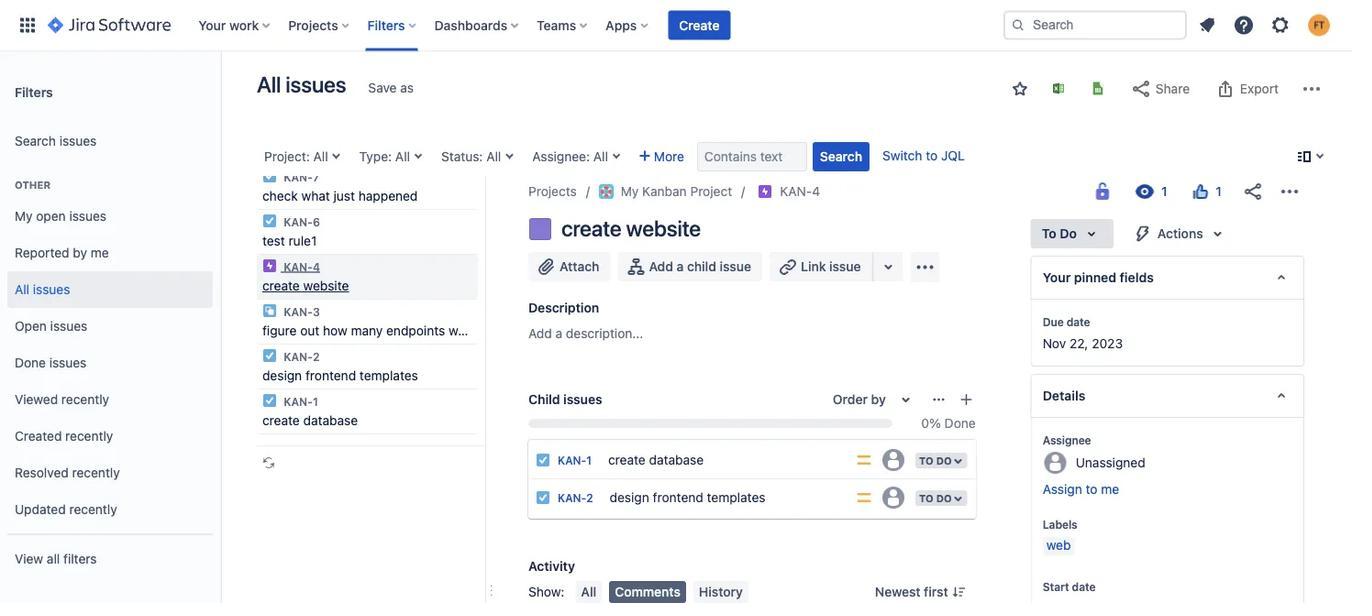 Task type: locate. For each thing, give the bounding box(es) containing it.
details element
[[1031, 374, 1305, 419]]

menu bar containing all
[[572, 582, 753, 604]]

create down my kanban project image
[[562, 216, 622, 241]]

0 horizontal spatial your
[[198, 17, 226, 33]]

date right start
[[1073, 581, 1096, 594]]

by right order
[[872, 392, 886, 408]]

0 horizontal spatial create database
[[263, 413, 358, 429]]

0 vertical spatial add
[[649, 259, 674, 274]]

as
[[400, 80, 414, 95]]

0 vertical spatial task image
[[263, 169, 277, 184]]

1 horizontal spatial kan-1
[[558, 455, 592, 468]]

open issues
[[15, 319, 87, 334]]

0 horizontal spatial my
[[15, 209, 33, 224]]

save as
[[368, 80, 414, 95]]

0 horizontal spatial done
[[15, 356, 46, 371]]

1 vertical spatial priority: medium image
[[855, 489, 874, 508]]

all
[[47, 552, 60, 567]]

1 vertical spatial 4
[[313, 261, 320, 274]]

assignee
[[1043, 434, 1092, 447]]

0 vertical spatial kan-2
[[281, 351, 320, 363]]

me inside button
[[1102, 482, 1120, 497]]

task image
[[263, 169, 277, 184], [263, 349, 277, 363], [263, 394, 277, 408]]

first
[[924, 585, 949, 600]]

1 vertical spatial website
[[303, 279, 349, 294]]

website up 3
[[303, 279, 349, 294]]

all issues
[[257, 72, 346, 97], [15, 282, 70, 297]]

kan- for website
[[284, 261, 313, 274]]

1 vertical spatial create database
[[609, 452, 704, 468]]

0 horizontal spatial create website
[[263, 279, 349, 294]]

resolved
[[15, 466, 69, 481]]

a for description...
[[556, 326, 563, 341]]

due date unpin image
[[1095, 315, 1109, 330]]

recently for viewed recently
[[61, 392, 109, 408]]

add for add a description...
[[529, 326, 552, 341]]

1 vertical spatial design frontend templates
[[610, 490, 766, 505]]

1 priority: medium image from the top
[[855, 452, 874, 470]]

all right type:
[[396, 149, 410, 164]]

a inside button
[[677, 259, 684, 274]]

1 up kan-2 link
[[587, 455, 592, 468]]

1 horizontal spatial by
[[872, 392, 886, 408]]

recently for created recently
[[65, 429, 113, 444]]

2 task image from the top
[[263, 349, 277, 363]]

1 horizontal spatial create database
[[609, 452, 704, 468]]

resolved recently
[[15, 466, 120, 481]]

0 vertical spatial a
[[677, 259, 684, 274]]

1 vertical spatial to
[[920, 455, 934, 467]]

1 horizontal spatial design
[[610, 490, 650, 505]]

kan-1 right issue type: task icon
[[558, 455, 592, 468]]

epic image
[[263, 259, 277, 274]]

to do for design frontend templates
[[920, 493, 952, 505]]

1 horizontal spatial create website
[[562, 216, 701, 241]]

to right assign
[[1086, 482, 1098, 497]]

0 horizontal spatial add
[[529, 326, 552, 341]]

1 vertical spatial database
[[649, 452, 704, 468]]

0 horizontal spatial kan-4
[[281, 261, 320, 274]]

design frontend templates down 'how'
[[263, 369, 418, 384]]

1 horizontal spatial 2
[[587, 492, 593, 505]]

1 horizontal spatial done
[[945, 416, 976, 431]]

0 horizontal spatial search
[[15, 134, 56, 149]]

database up design frontend templates link
[[649, 452, 704, 468]]

issue actions image
[[932, 393, 947, 408]]

my inside other group
[[15, 209, 33, 224]]

recently up created recently
[[61, 392, 109, 408]]

add for add a child issue
[[649, 259, 674, 274]]

issues inside the search issues link
[[59, 134, 97, 149]]

issues up open issues
[[33, 282, 70, 297]]

0 horizontal spatial by
[[73, 246, 87, 261]]

0 vertical spatial design frontend templates
[[263, 369, 418, 384]]

1 horizontal spatial frontend
[[653, 490, 704, 505]]

notifications image
[[1197, 14, 1219, 36]]

priority: medium image for create database
[[855, 452, 874, 470]]

1 down out
[[313, 396, 318, 408]]

create website down my kanban project image
[[562, 216, 701, 241]]

0 vertical spatial do
[[1060, 226, 1077, 241]]

updated
[[15, 503, 66, 518]]

2 vertical spatial to do
[[920, 493, 952, 505]]

frontend down create database link
[[653, 490, 704, 505]]

figure out how many endpoints we need
[[263, 324, 499, 339]]

create button
[[668, 11, 731, 40]]

my for my open issues
[[15, 209, 33, 224]]

1 vertical spatial 1
[[587, 455, 592, 468]]

0 horizontal spatial issue
[[720, 259, 752, 274]]

all up my kanban project image
[[594, 149, 608, 164]]

frontend
[[306, 369, 356, 384], [653, 490, 704, 505]]

web link
[[1043, 538, 1075, 556]]

your left work
[[198, 17, 226, 33]]

your
[[198, 17, 226, 33], [1043, 270, 1071, 285]]

0 horizontal spatial design
[[263, 369, 302, 384]]

me for reported by me
[[91, 246, 109, 261]]

2 issue from the left
[[830, 259, 861, 274]]

0 vertical spatial 1
[[313, 396, 318, 408]]

done down open on the bottom
[[15, 356, 46, 371]]

all inside "button"
[[581, 585, 597, 600]]

issues right child
[[564, 392, 603, 408]]

2 priority: medium image from the top
[[855, 489, 874, 508]]

search inside button
[[820, 149, 863, 164]]

Search field
[[1004, 11, 1188, 40]]

create website up 'kan-3'
[[263, 279, 349, 294]]

type: all
[[359, 149, 410, 164]]

a down description
[[556, 326, 563, 341]]

1 horizontal spatial my
[[621, 184, 639, 199]]

happened
[[359, 189, 418, 204]]

my right my kanban project image
[[621, 184, 639, 199]]

0 horizontal spatial all issues
[[15, 282, 70, 297]]

view all filters link
[[7, 542, 213, 578]]

0 horizontal spatial 4
[[313, 261, 320, 274]]

3 task image from the top
[[263, 394, 277, 408]]

issues right open on the bottom
[[50, 319, 87, 334]]

to do button for design frontend templates
[[914, 489, 970, 508]]

what
[[302, 189, 330, 204]]

labels web
[[1043, 519, 1078, 553]]

1 vertical spatial all issues
[[15, 282, 70, 297]]

2 down kan-1 link
[[587, 492, 593, 505]]

1 vertical spatial do
[[937, 455, 952, 467]]

2 vertical spatial to do button
[[914, 489, 970, 508]]

teams
[[537, 17, 577, 33]]

1 horizontal spatial to
[[1086, 482, 1098, 497]]

1 issue from the left
[[720, 259, 752, 274]]

your profile and settings image
[[1309, 14, 1331, 36]]

updated recently
[[15, 503, 117, 518]]

my for my kanban project
[[621, 184, 639, 199]]

search for search
[[820, 149, 863, 164]]

0 vertical spatial done
[[15, 356, 46, 371]]

issue
[[720, 259, 752, 274], [830, 259, 861, 274]]

link
[[801, 259, 826, 274]]

0 vertical spatial to
[[1042, 226, 1057, 241]]

recently down viewed recently link
[[65, 429, 113, 444]]

test rule1
[[263, 234, 317, 249]]

issues up viewed recently
[[49, 356, 87, 371]]

4 down search button
[[813, 184, 821, 199]]

me down my open issues link
[[91, 246, 109, 261]]

%
[[930, 416, 942, 431]]

project:
[[264, 149, 310, 164]]

date up 22,
[[1067, 316, 1091, 329]]

a
[[677, 259, 684, 274], [556, 326, 563, 341]]

pinned
[[1075, 270, 1117, 285]]

0 vertical spatial to do button
[[1031, 219, 1114, 249]]

Search issues using keywords text field
[[697, 142, 808, 172]]

projects link
[[529, 181, 577, 203]]

frontend down 'how'
[[306, 369, 356, 384]]

do for create database
[[937, 455, 952, 467]]

1 vertical spatial your
[[1043, 270, 1071, 285]]

due
[[1043, 316, 1064, 329]]

design right kan-2 link
[[610, 490, 650, 505]]

templates down figure out how many endpoints we need
[[360, 369, 418, 384]]

projects down assignee:
[[529, 184, 577, 199]]

1 vertical spatial create website
[[263, 279, 349, 294]]

create database down out
[[263, 413, 358, 429]]

database down 'how'
[[303, 413, 358, 429]]

me down unassigned
[[1102, 482, 1120, 497]]

all
[[257, 72, 281, 97], [313, 149, 328, 164], [396, 149, 410, 164], [487, 149, 501, 164], [594, 149, 608, 164], [15, 282, 29, 297], [581, 585, 597, 600]]

date for due date
[[1067, 316, 1091, 329]]

add down description
[[529, 326, 552, 341]]

create database link
[[601, 442, 848, 479]]

recently down the "resolved recently" link at left
[[69, 503, 117, 518]]

dashboards
[[435, 17, 508, 33]]

1 horizontal spatial add
[[649, 259, 674, 274]]

7
[[313, 171, 319, 184]]

0 vertical spatial date
[[1067, 316, 1091, 329]]

all issues down reported
[[15, 282, 70, 297]]

your pinned fields element
[[1031, 256, 1305, 300]]

2 vertical spatial task image
[[263, 394, 277, 408]]

0 vertical spatial kan-1
[[281, 396, 318, 408]]

resolved recently link
[[7, 455, 213, 492]]

1 horizontal spatial all issues
[[257, 72, 346, 97]]

1 vertical spatial date
[[1073, 581, 1096, 594]]

me inside other group
[[91, 246, 109, 261]]

1 horizontal spatial database
[[649, 452, 704, 468]]

projects for projects popup button
[[288, 17, 338, 33]]

small image
[[1013, 82, 1028, 96]]

actions
[[1158, 226, 1204, 241]]

to inside assign to me button
[[1086, 482, 1098, 497]]

me for assign to me
[[1102, 482, 1120, 497]]

kan-2 link
[[558, 492, 593, 505]]

1 vertical spatial kan-1
[[558, 455, 592, 468]]

all issues link
[[7, 272, 213, 308]]

filters up the search issues
[[15, 84, 53, 99]]

1 horizontal spatial design frontend templates
[[610, 490, 766, 505]]

issue right the link on the top of the page
[[830, 259, 861, 274]]

all right the show: at the bottom left of the page
[[581, 585, 597, 600]]

show:
[[529, 585, 565, 600]]

filters up save
[[368, 17, 405, 33]]

order by
[[833, 392, 886, 408]]

issues right open
[[69, 209, 107, 224]]

0 horizontal spatial me
[[91, 246, 109, 261]]

kan-4 down rule1
[[281, 261, 320, 274]]

add inside button
[[649, 259, 674, 274]]

projects
[[288, 17, 338, 33], [529, 184, 577, 199]]

issue type: task image
[[536, 491, 551, 506]]

newest first image
[[952, 586, 967, 600]]

add left the child
[[649, 259, 674, 274]]

labels
[[1043, 519, 1078, 531]]

by inside other group
[[73, 246, 87, 261]]

1 vertical spatial to do
[[920, 455, 952, 467]]

1 horizontal spatial kan-2
[[558, 492, 593, 505]]

1 task image from the top
[[263, 169, 277, 184]]

0 horizontal spatial design frontend templates
[[263, 369, 418, 384]]

kan-1 down out
[[281, 396, 318, 408]]

kan- for frontend
[[284, 351, 313, 363]]

1 horizontal spatial filters
[[368, 17, 405, 33]]

projects for projects link
[[529, 184, 577, 199]]

0 vertical spatial create website
[[562, 216, 701, 241]]

search up copy link to issue image
[[820, 149, 863, 164]]

banner containing your work
[[0, 0, 1353, 51]]

0 vertical spatial website
[[626, 216, 701, 241]]

kan-2
[[281, 351, 320, 363], [558, 492, 593, 505]]

0 horizontal spatial website
[[303, 279, 349, 294]]

kan- for what
[[284, 171, 313, 184]]

type:
[[359, 149, 392, 164]]

help image
[[1234, 14, 1256, 36]]

create
[[679, 17, 720, 33]]

date
[[1067, 316, 1091, 329], [1073, 581, 1096, 594]]

priority: medium image for design frontend templates
[[855, 489, 874, 508]]

1 horizontal spatial projects
[[529, 184, 577, 199]]

child
[[529, 392, 560, 408]]

by inside dropdown button
[[872, 392, 886, 408]]

banner
[[0, 0, 1353, 51]]

done down create child icon
[[945, 416, 976, 431]]

comments
[[615, 585, 681, 600]]

1 vertical spatial templates
[[707, 490, 766, 505]]

share link
[[1122, 74, 1200, 104]]

kan-2 down out
[[281, 351, 320, 363]]

by right reported
[[73, 246, 87, 261]]

edit color, purple selected image
[[530, 218, 552, 240]]

more button
[[632, 142, 692, 172]]

design frontend templates down create database link
[[610, 490, 766, 505]]

all right status:
[[487, 149, 501, 164]]

me
[[91, 246, 109, 261], [1102, 482, 1120, 497]]

share
[[1156, 81, 1190, 96]]

your for your work
[[198, 17, 226, 33]]

issues up my open issues
[[59, 134, 97, 149]]

0 horizontal spatial projects
[[288, 17, 338, 33]]

0 vertical spatial me
[[91, 246, 109, 261]]

0
[[922, 416, 930, 431]]

a left the child
[[677, 259, 684, 274]]

by for order
[[872, 392, 886, 408]]

website down my kanban project link
[[626, 216, 701, 241]]

4
[[813, 184, 821, 199], [313, 261, 320, 274]]

all up open on the bottom
[[15, 282, 29, 297]]

1 vertical spatial me
[[1102, 482, 1120, 497]]

1 vertical spatial by
[[872, 392, 886, 408]]

0 vertical spatial 2
[[313, 351, 320, 363]]

create right kan-1 link
[[609, 452, 646, 468]]

search up other at the top of page
[[15, 134, 56, 149]]

0 vertical spatial your
[[198, 17, 226, 33]]

kan-2 right issue type: task image
[[558, 492, 593, 505]]

assignee:
[[533, 149, 590, 164]]

done issues link
[[7, 345, 213, 382]]

priority: medium image
[[855, 452, 874, 470], [855, 489, 874, 508]]

add app image
[[915, 257, 937, 279]]

your left pinned
[[1043, 270, 1071, 285]]

issues down projects popup button
[[286, 72, 346, 97]]

my left open
[[15, 209, 33, 224]]

recently for updated recently
[[69, 503, 117, 518]]

create database up design frontend templates link
[[609, 452, 704, 468]]

child issues
[[529, 392, 603, 408]]

kan-4 right epic icon
[[780, 184, 821, 199]]

kan- for database
[[284, 396, 313, 408]]

order
[[833, 392, 868, 408]]

kan-
[[284, 171, 313, 184], [780, 184, 813, 199], [284, 216, 313, 229], [284, 261, 313, 274], [284, 306, 313, 318], [284, 351, 313, 363], [284, 396, 313, 408], [558, 455, 587, 468], [558, 492, 587, 505]]

1 vertical spatial 2
[[587, 492, 593, 505]]

recently down 'created recently' link
[[72, 466, 120, 481]]

2 vertical spatial do
[[937, 493, 952, 505]]

issues
[[286, 72, 346, 97], [59, 134, 97, 149], [69, 209, 107, 224], [33, 282, 70, 297], [50, 319, 87, 334], [49, 356, 87, 371], [564, 392, 603, 408]]

0 vertical spatial database
[[303, 413, 358, 429]]

we
[[449, 324, 466, 339]]

0 vertical spatial filters
[[368, 17, 405, 33]]

0 vertical spatial to
[[926, 148, 938, 163]]

1 vertical spatial add
[[529, 326, 552, 341]]

create
[[562, 216, 622, 241], [263, 279, 300, 294], [263, 413, 300, 429], [609, 452, 646, 468]]

1 vertical spatial to do button
[[914, 451, 970, 471]]

templates down create database link
[[707, 490, 766, 505]]

your inside popup button
[[198, 17, 226, 33]]

0 horizontal spatial filters
[[15, 84, 53, 99]]

kan- for rule1
[[284, 216, 313, 229]]

description
[[529, 301, 600, 316]]

1 horizontal spatial 4
[[813, 184, 821, 199]]

2 down out
[[313, 351, 320, 363]]

all issues down projects popup button
[[257, 72, 346, 97]]

1
[[313, 396, 318, 408], [587, 455, 592, 468]]

1 horizontal spatial a
[[677, 259, 684, 274]]

design down figure
[[263, 369, 302, 384]]

to left jql
[[926, 148, 938, 163]]

issues inside open issues link
[[50, 319, 87, 334]]

nov 22, 2023
[[1043, 336, 1124, 352]]

1 horizontal spatial website
[[626, 216, 701, 241]]

4 down rule1
[[313, 261, 320, 274]]

2 vertical spatial to
[[920, 493, 934, 505]]

1 vertical spatial frontend
[[653, 490, 704, 505]]

issues inside all issues link
[[33, 282, 70, 297]]

by for reported
[[73, 246, 87, 261]]

issue right the child
[[720, 259, 752, 274]]

projects inside popup button
[[288, 17, 338, 33]]

create website
[[562, 216, 701, 241], [263, 279, 349, 294]]

1 vertical spatial projects
[[529, 184, 577, 199]]

menu bar
[[572, 582, 753, 604]]

jira software image
[[48, 14, 171, 36], [48, 14, 171, 36]]

1 horizontal spatial kan-4
[[780, 184, 821, 199]]

projects right work
[[288, 17, 338, 33]]



Task type: vqa. For each thing, say whether or not it's contained in the screenshot.


Task type: describe. For each thing, give the bounding box(es) containing it.
assign to me button
[[1043, 481, 1286, 499]]

recently for resolved recently
[[72, 466, 120, 481]]

task image
[[263, 214, 277, 229]]

add a description...
[[529, 326, 644, 341]]

search button
[[813, 142, 870, 172]]

1 vertical spatial design
[[610, 490, 650, 505]]

frontend inside design frontend templates link
[[653, 490, 704, 505]]

reported
[[15, 246, 69, 261]]

assignee pin to top image
[[1096, 433, 1110, 448]]

0 % done
[[922, 416, 976, 431]]

share image
[[1243, 181, 1265, 203]]

0 horizontal spatial 2
[[313, 351, 320, 363]]

kan-4 link
[[780, 181, 821, 203]]

to do for create database
[[920, 455, 952, 467]]

my kanban project image
[[599, 184, 614, 199]]

task image for design frontend templates
[[263, 349, 277, 363]]

viewed recently
[[15, 392, 109, 408]]

0 vertical spatial kan-4
[[780, 184, 821, 199]]

0 horizontal spatial kan-1
[[281, 396, 318, 408]]

all up 7
[[313, 149, 328, 164]]

search for search issues
[[15, 134, 56, 149]]

web
[[1047, 538, 1072, 553]]

history
[[699, 585, 743, 600]]

1 vertical spatial kan-4
[[281, 261, 320, 274]]

other group
[[7, 160, 213, 534]]

apps button
[[600, 11, 656, 40]]

newest first button
[[865, 582, 978, 604]]

filters inside popup button
[[368, 17, 405, 33]]

activity
[[529, 559, 575, 575]]

switch to jql link
[[883, 148, 965, 163]]

1 vertical spatial done
[[945, 416, 976, 431]]

rule1
[[289, 234, 317, 249]]

0 vertical spatial to do
[[1042, 226, 1077, 241]]

my open issues link
[[7, 198, 213, 235]]

fields
[[1120, 270, 1154, 285]]

link web pages and more image
[[878, 256, 900, 278]]

actions image
[[1279, 181, 1301, 203]]

task image for create database
[[263, 394, 277, 408]]

3
[[313, 306, 320, 318]]

actions button
[[1121, 219, 1241, 249]]

to for switch
[[926, 148, 938, 163]]

export
[[1241, 81, 1279, 96]]

viewed recently link
[[7, 382, 213, 419]]

kan-3
[[281, 306, 320, 318]]

teams button
[[532, 11, 595, 40]]

0 horizontal spatial 1
[[313, 396, 318, 408]]

assign
[[1043, 482, 1083, 497]]

to for assign
[[1086, 482, 1098, 497]]

create down epic image
[[263, 279, 300, 294]]

figure
[[263, 324, 297, 339]]

1 vertical spatial filters
[[15, 84, 53, 99]]

project: all
[[264, 149, 328, 164]]

your for your pinned fields
[[1043, 270, 1071, 285]]

my kanban project link
[[599, 181, 733, 203]]

due date
[[1043, 316, 1091, 329]]

newest
[[876, 585, 921, 600]]

check what just happened
[[263, 189, 418, 204]]

1 vertical spatial kan-2
[[558, 492, 593, 505]]

reported by me link
[[7, 235, 213, 272]]

0 vertical spatial frontend
[[306, 369, 356, 384]]

switch to jql
[[883, 148, 965, 163]]

child
[[687, 259, 717, 274]]

2023
[[1092, 336, 1124, 352]]

kan- for out
[[284, 306, 313, 318]]

many
[[351, 324, 383, 339]]

1 horizontal spatial templates
[[707, 490, 766, 505]]

all issues inside other group
[[15, 282, 70, 297]]

open in google sheets image
[[1091, 81, 1106, 96]]

kan-6
[[281, 216, 320, 229]]

comments button
[[610, 582, 686, 604]]

created recently link
[[7, 419, 213, 455]]

to do button for create database
[[914, 451, 970, 471]]

test
[[263, 234, 285, 249]]

create child image
[[960, 393, 974, 408]]

sidebar navigation image
[[200, 73, 240, 110]]

filters
[[63, 552, 97, 567]]

6
[[313, 216, 320, 229]]

copy link to issue image
[[817, 184, 832, 198]]

assignee: all
[[533, 149, 608, 164]]

my open issues
[[15, 209, 107, 224]]

all button
[[576, 582, 602, 604]]

link issue
[[801, 259, 861, 274]]

date for start date
[[1073, 581, 1096, 594]]

description...
[[566, 326, 644, 341]]

open issues link
[[7, 308, 213, 345]]

status:
[[441, 149, 483, 164]]

out
[[300, 324, 320, 339]]

updated recently link
[[7, 492, 213, 529]]

to for design frontend templates
[[920, 493, 934, 505]]

switch
[[883, 148, 923, 163]]

viewed
[[15, 392, 58, 408]]

search image
[[1011, 18, 1026, 33]]

more
[[654, 149, 685, 164]]

created
[[15, 429, 62, 444]]

status: all
[[441, 149, 501, 164]]

0 vertical spatial create database
[[263, 413, 358, 429]]

settings image
[[1270, 14, 1292, 36]]

kan-7
[[281, 171, 319, 184]]

nov
[[1043, 336, 1067, 352]]

assign to me
[[1043, 482, 1120, 497]]

do for design frontend templates
[[937, 493, 952, 505]]

issues inside my open issues link
[[69, 209, 107, 224]]

0 vertical spatial templates
[[360, 369, 418, 384]]

0 horizontal spatial kan-2
[[281, 351, 320, 363]]

created recently
[[15, 429, 113, 444]]

attach
[[560, 259, 600, 274]]

open
[[15, 319, 47, 334]]

0 vertical spatial all issues
[[257, 72, 346, 97]]

all right sidebar navigation image
[[257, 72, 281, 97]]

reported by me
[[15, 246, 109, 261]]

save
[[368, 80, 397, 95]]

just
[[334, 189, 355, 204]]

primary element
[[11, 0, 1004, 51]]

subtask image
[[263, 304, 277, 318]]

your work button
[[193, 11, 277, 40]]

search issues
[[15, 134, 97, 149]]

a for child
[[677, 259, 684, 274]]

check
[[263, 189, 298, 204]]

attach button
[[529, 252, 611, 282]]

0 vertical spatial 4
[[813, 184, 821, 199]]

task image for check what just happened
[[263, 169, 277, 184]]

kanban
[[643, 184, 687, 199]]

open in microsoft excel image
[[1052, 81, 1067, 96]]

to for create database
[[920, 455, 934, 467]]

projects button
[[283, 11, 357, 40]]

1 horizontal spatial 1
[[587, 455, 592, 468]]

save as button
[[359, 73, 423, 103]]

done inside other group
[[15, 356, 46, 371]]

issue type: task image
[[536, 453, 551, 468]]

unassigned
[[1076, 455, 1146, 470]]

kan-1 link
[[558, 455, 592, 468]]

link issue button
[[770, 252, 874, 282]]

all inside other group
[[15, 282, 29, 297]]

0 horizontal spatial database
[[303, 413, 358, 429]]

epic image
[[758, 184, 773, 199]]

issues inside done issues link
[[49, 356, 87, 371]]

export button
[[1206, 74, 1289, 104]]

my kanban project
[[621, 184, 733, 199]]

create down figure
[[263, 413, 300, 429]]

view
[[15, 552, 43, 567]]

need
[[469, 324, 499, 339]]

appswitcher icon image
[[17, 14, 39, 36]]

how
[[323, 324, 348, 339]]

newest first
[[876, 585, 949, 600]]

your work
[[198, 17, 259, 33]]

history button
[[694, 582, 749, 604]]



